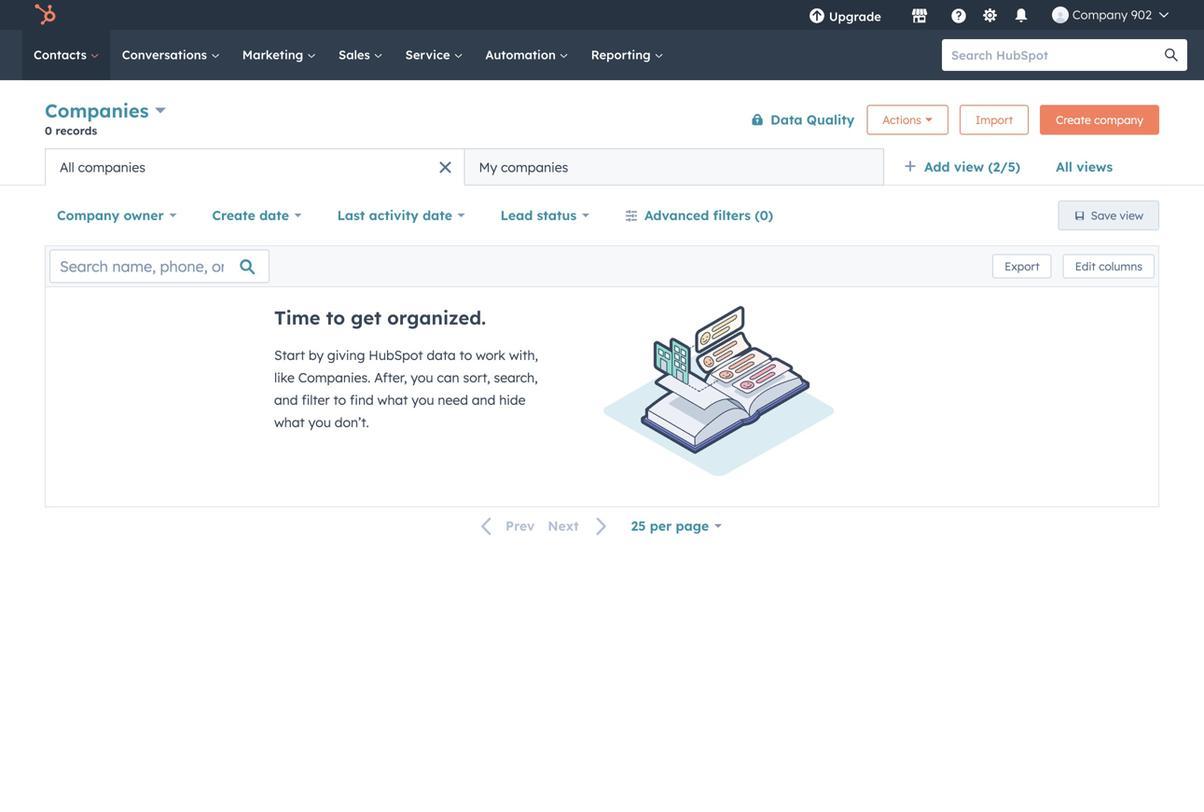Task type: vqa. For each thing, say whether or not it's contained in the screenshot.
The 10 Per Page
no



Task type: locate. For each thing, give the bounding box(es) containing it.
company
[[1073, 7, 1128, 22], [57, 207, 120, 224]]

0 horizontal spatial view
[[955, 159, 985, 175]]

notifications image
[[1013, 8, 1030, 25]]

status
[[537, 207, 577, 224]]

by
[[309, 347, 324, 364]]

date right "activity"
[[423, 207, 453, 224]]

lead status button
[[489, 197, 602, 234]]

all for all views
[[1057, 159, 1073, 175]]

0 vertical spatial create
[[1057, 113, 1092, 127]]

1 vertical spatial view
[[1120, 209, 1144, 223]]

1 all from the left
[[1057, 159, 1073, 175]]

1 horizontal spatial what
[[378, 392, 408, 408]]

create company button
[[1041, 105, 1160, 135]]

Search HubSpot search field
[[943, 39, 1171, 71]]

pagination navigation
[[470, 514, 619, 539]]

sales
[[339, 47, 374, 63]]

company down 'all companies'
[[57, 207, 120, 224]]

1 and from the left
[[274, 392, 298, 408]]

25 per page
[[631, 518, 710, 534]]

what down filter
[[274, 414, 305, 431]]

1 horizontal spatial date
[[423, 207, 453, 224]]

0 horizontal spatial company
[[57, 207, 120, 224]]

you down filter
[[309, 414, 331, 431]]

menu
[[796, 0, 1182, 30]]

0 vertical spatial to
[[326, 306, 345, 329]]

25 per page button
[[619, 508, 734, 545]]

and down like
[[274, 392, 298, 408]]

company for company 902
[[1073, 7, 1128, 22]]

marketplaces image
[[912, 8, 929, 25]]

0 horizontal spatial companies
[[78, 159, 146, 175]]

2 and from the left
[[472, 392, 496, 408]]

automation link
[[474, 30, 580, 80]]

2 companies from the left
[[501, 159, 569, 175]]

sales link
[[328, 30, 394, 80]]

page
[[676, 518, 710, 534]]

2 vertical spatial to
[[334, 392, 346, 408]]

data quality button
[[739, 101, 856, 139]]

to
[[326, 306, 345, 329], [460, 347, 472, 364], [334, 392, 346, 408]]

companies button
[[45, 97, 166, 124]]

create
[[1057, 113, 1092, 127], [212, 207, 256, 224]]

and down sort,
[[472, 392, 496, 408]]

import
[[976, 113, 1014, 127]]

1 horizontal spatial and
[[472, 392, 496, 408]]

mateo roberts image
[[1053, 7, 1069, 23]]

start
[[274, 347, 305, 364]]

last
[[338, 207, 365, 224]]

sort,
[[463, 370, 491, 386]]

1 vertical spatial to
[[460, 347, 472, 364]]

create inside popup button
[[212, 207, 256, 224]]

1 vertical spatial create
[[212, 207, 256, 224]]

help button
[[943, 0, 975, 30]]

next
[[548, 518, 579, 534]]

actions
[[883, 113, 922, 127]]

1 horizontal spatial view
[[1120, 209, 1144, 223]]

view inside add view (2/5) popup button
[[955, 159, 985, 175]]

reporting
[[591, 47, 655, 63]]

to right data
[[460, 347, 472, 364]]

create company
[[1057, 113, 1144, 127]]

0
[[45, 124, 52, 138]]

1 horizontal spatial company
[[1073, 7, 1128, 22]]

companies banner
[[45, 96, 1160, 148]]

1 vertical spatial you
[[412, 392, 434, 408]]

company right mateo roberts icon
[[1073, 7, 1128, 22]]

create date button
[[200, 197, 314, 234]]

view inside save view button
[[1120, 209, 1144, 223]]

marketing link
[[231, 30, 328, 80]]

help image
[[951, 8, 968, 25]]

all inside all views "link"
[[1057, 159, 1073, 175]]

1 vertical spatial company
[[57, 207, 120, 224]]

date down "all companies" button
[[260, 207, 289, 224]]

(0)
[[755, 207, 774, 224]]

1 date from the left
[[260, 207, 289, 224]]

all for all companies
[[60, 159, 74, 175]]

import button
[[960, 105, 1030, 135]]

0 vertical spatial view
[[955, 159, 985, 175]]

prev button
[[470, 514, 542, 539]]

view right add
[[955, 159, 985, 175]]

company inside company 902 popup button
[[1073, 7, 1128, 22]]

0 vertical spatial what
[[378, 392, 408, 408]]

you
[[411, 370, 434, 386], [412, 392, 434, 408], [309, 414, 331, 431]]

hubspot
[[369, 347, 423, 364]]

1 horizontal spatial create
[[1057, 113, 1092, 127]]

company inside company owner popup button
[[57, 207, 120, 224]]

like
[[274, 370, 295, 386]]

my
[[479, 159, 498, 175]]

time
[[274, 306, 321, 329]]

lead
[[501, 207, 533, 224]]

companies up company owner on the top of the page
[[78, 159, 146, 175]]

create left company
[[1057, 113, 1092, 127]]

edit columns button
[[1064, 254, 1155, 279]]

add
[[925, 159, 951, 175]]

(2/5)
[[989, 159, 1021, 175]]

add view (2/5) button
[[892, 148, 1044, 186]]

date inside popup button
[[260, 207, 289, 224]]

0 horizontal spatial what
[[274, 414, 305, 431]]

0 horizontal spatial date
[[260, 207, 289, 224]]

create inside button
[[1057, 113, 1092, 127]]

1 horizontal spatial all
[[1057, 159, 1073, 175]]

search image
[[1166, 49, 1179, 62]]

0 records
[[45, 124, 97, 138]]

data
[[771, 112, 803, 128]]

0 horizontal spatial and
[[274, 392, 298, 408]]

with,
[[509, 347, 539, 364]]

conversations
[[122, 47, 211, 63]]

2 vertical spatial you
[[309, 414, 331, 431]]

view right save
[[1120, 209, 1144, 223]]

hubspot link
[[22, 4, 70, 26]]

create for create date
[[212, 207, 256, 224]]

all left views
[[1057, 159, 1073, 175]]

25
[[631, 518, 646, 534]]

what down after,
[[378, 392, 408, 408]]

view
[[955, 159, 985, 175], [1120, 209, 1144, 223]]

need
[[438, 392, 468, 408]]

all companies button
[[45, 148, 465, 186]]

all inside "all companies" button
[[60, 159, 74, 175]]

companies right the my
[[501, 159, 569, 175]]

companies
[[78, 159, 146, 175], [501, 159, 569, 175]]

service
[[406, 47, 454, 63]]

all views link
[[1044, 148, 1126, 186]]

0 horizontal spatial all
[[60, 159, 74, 175]]

you left can
[[411, 370, 434, 386]]

2 date from the left
[[423, 207, 453, 224]]

0 horizontal spatial create
[[212, 207, 256, 224]]

search,
[[494, 370, 538, 386]]

last activity date
[[338, 207, 453, 224]]

all down 0 records
[[60, 159, 74, 175]]

conversations link
[[111, 30, 231, 80]]

you left need
[[412, 392, 434, 408]]

owner
[[124, 207, 164, 224]]

and
[[274, 392, 298, 408], [472, 392, 496, 408]]

1 horizontal spatial companies
[[501, 159, 569, 175]]

data
[[427, 347, 456, 364]]

columns
[[1100, 259, 1143, 273]]

find
[[350, 392, 374, 408]]

can
[[437, 370, 460, 386]]

companies for all companies
[[78, 159, 146, 175]]

company 902 button
[[1041, 0, 1181, 30]]

to left get
[[326, 306, 345, 329]]

create down "all companies" button
[[212, 207, 256, 224]]

1 companies from the left
[[78, 159, 146, 175]]

all
[[1057, 159, 1073, 175], [60, 159, 74, 175]]

to left 'find'
[[334, 392, 346, 408]]

0 vertical spatial company
[[1073, 7, 1128, 22]]

date
[[260, 207, 289, 224], [423, 207, 453, 224]]

menu item
[[895, 0, 899, 30]]

2 all from the left
[[60, 159, 74, 175]]

advanced filters (0) button
[[613, 197, 786, 234]]

company
[[1095, 113, 1144, 127]]



Task type: describe. For each thing, give the bounding box(es) containing it.
company owner button
[[45, 197, 189, 234]]

contacts link
[[22, 30, 111, 80]]

don't.
[[335, 414, 369, 431]]

upgrade image
[[809, 8, 826, 25]]

create for create company
[[1057, 113, 1092, 127]]

records
[[56, 124, 97, 138]]

last activity date button
[[325, 197, 478, 234]]

reporting link
[[580, 30, 675, 80]]

advanced
[[645, 207, 710, 224]]

export
[[1005, 259, 1040, 273]]

next button
[[542, 514, 619, 539]]

service link
[[394, 30, 474, 80]]

companies for my companies
[[501, 159, 569, 175]]

work
[[476, 347, 506, 364]]

actions button
[[867, 105, 949, 135]]

edit
[[1076, 259, 1096, 273]]

start by giving hubspot data to work with, like companies. after, you can sort, search, and filter to find what you need and hide what you don't.
[[274, 347, 539, 431]]

organized.
[[387, 306, 486, 329]]

all views
[[1057, 159, 1114, 175]]

get
[[351, 306, 382, 329]]

company for company owner
[[57, 207, 120, 224]]

all companies
[[60, 159, 146, 175]]

quality
[[807, 112, 855, 128]]

save view button
[[1059, 201, 1160, 231]]

activity
[[369, 207, 419, 224]]

menu containing company 902
[[796, 0, 1182, 30]]

view for add
[[955, 159, 985, 175]]

0 vertical spatial you
[[411, 370, 434, 386]]

upgrade
[[830, 9, 882, 24]]

hide
[[499, 392, 526, 408]]

company owner
[[57, 207, 164, 224]]

hubspot image
[[34, 4, 56, 26]]

search button
[[1156, 39, 1188, 71]]

settings link
[[979, 5, 1002, 25]]

save view
[[1092, 209, 1144, 223]]

marketplaces button
[[901, 0, 940, 30]]

contacts
[[34, 47, 90, 63]]

companies.
[[298, 370, 371, 386]]

company 902
[[1073, 7, 1153, 22]]

add view (2/5)
[[925, 159, 1021, 175]]

giving
[[328, 347, 365, 364]]

settings image
[[982, 8, 999, 25]]

prev
[[506, 518, 535, 534]]

save
[[1092, 209, 1117, 223]]

advanced filters (0)
[[645, 207, 774, 224]]

data quality
[[771, 112, 855, 128]]

1 vertical spatial what
[[274, 414, 305, 431]]

902
[[1132, 7, 1153, 22]]

views
[[1077, 159, 1114, 175]]

time to get organized.
[[274, 306, 486, 329]]

per
[[650, 518, 672, 534]]

lead status
[[501, 207, 577, 224]]

marketing
[[242, 47, 307, 63]]

Search name, phone, or domain search field
[[49, 250, 270, 283]]

after,
[[374, 370, 407, 386]]

filter
[[302, 392, 330, 408]]

create date
[[212, 207, 289, 224]]

edit columns
[[1076, 259, 1143, 273]]

notifications button
[[1006, 0, 1038, 30]]

companies
[[45, 99, 149, 122]]

view for save
[[1120, 209, 1144, 223]]

date inside popup button
[[423, 207, 453, 224]]

export button
[[993, 254, 1052, 279]]

my companies button
[[465, 148, 885, 186]]

filters
[[714, 207, 751, 224]]

automation
[[486, 47, 560, 63]]



